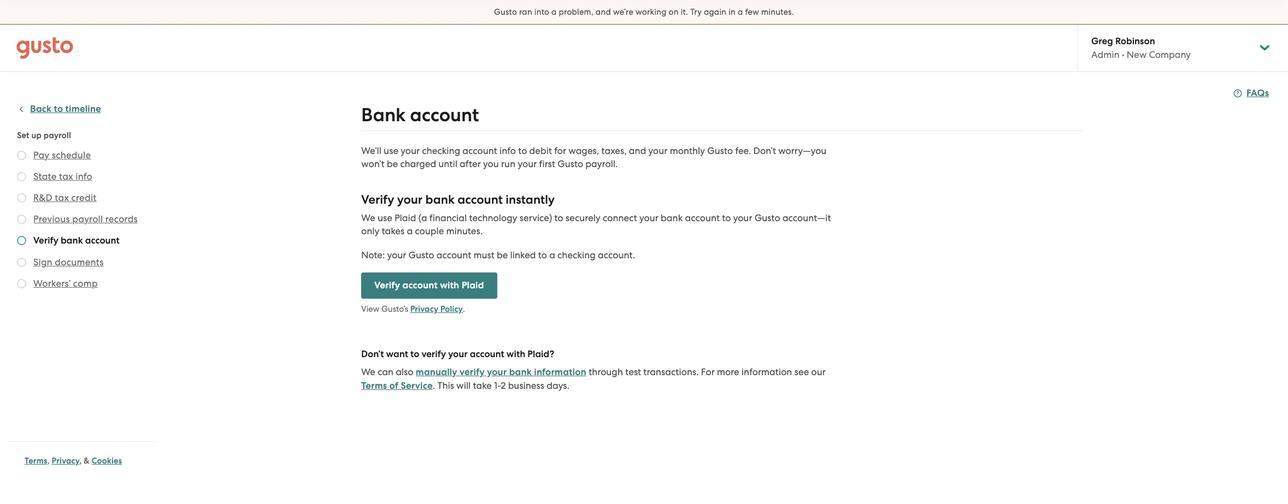 Task type: describe. For each thing, give the bounding box(es) containing it.
this
[[437, 380, 454, 391]]

try
[[690, 7, 702, 17]]

privacy for policy
[[410, 304, 438, 314]]

pay schedule button
[[33, 149, 91, 162]]

takes
[[382, 226, 405, 237]]

policy
[[441, 304, 463, 314]]

check image for previous
[[17, 215, 26, 224]]

verify account with plaid button
[[361, 273, 497, 299]]

to inside we'll use your checking account info to debit for wages, taxes, and your monthly gusto fee. don't worry—you won't be charged until after you run your first gusto payroll.
[[518, 145, 527, 156]]

plaid inside the "verify your bank account instantly we use plaid (a financial technology service) to securely connect your bank account to your gusto account—it only takes a couple minutes."
[[395, 213, 416, 224]]

minutes. inside the "verify your bank account instantly we use plaid (a financial technology service) to securely connect your bank account to your gusto account—it only takes a couple minutes."
[[446, 226, 483, 237]]

problem,
[[559, 7, 594, 17]]

workers'
[[33, 278, 71, 289]]

credit
[[71, 192, 97, 203]]

admin
[[1092, 49, 1120, 60]]

verify account with plaid
[[374, 280, 484, 291]]

on
[[669, 7, 679, 17]]

state tax info button
[[33, 170, 92, 183]]

securely
[[566, 213, 601, 224]]

be inside we'll use your checking account info to debit for wages, taxes, and your monthly gusto fee. don't worry—you won't be charged until after you run your first gusto payroll.
[[387, 159, 398, 169]]

into
[[534, 7, 549, 17]]

bank
[[361, 104, 406, 126]]

don't inside we'll use your checking account info to debit for wages, taxes, and your monthly gusto fee. don't worry—you won't be charged until after you run your first gusto payroll.
[[754, 145, 776, 156]]

gusto left ran at left top
[[494, 7, 517, 17]]

faqs button
[[1234, 87, 1269, 100]]

schedule
[[52, 150, 91, 161]]

we inside we can also manually verify your bank information through test transactions. for more information see our terms of service . this will take 1-2 business days.
[[361, 367, 375, 378]]

greg
[[1092, 36, 1113, 47]]

set up payroll
[[17, 131, 71, 140]]

2 , from the left
[[79, 456, 82, 466]]

account inside button
[[403, 280, 438, 291]]

timeline
[[65, 103, 101, 115]]

don't want to verify your account with plaid?
[[361, 349, 554, 360]]

again
[[704, 7, 727, 17]]

verify for bank
[[33, 235, 59, 247]]

plaid?
[[528, 349, 554, 360]]

after
[[460, 159, 481, 169]]

1 , from the left
[[47, 456, 50, 466]]

payroll.
[[586, 159, 618, 169]]

1 vertical spatial don't
[[361, 349, 384, 360]]

gusto ran into a problem, and we're working on it. try again in a few minutes.
[[494, 7, 794, 17]]

&
[[84, 456, 90, 466]]

linked
[[510, 250, 536, 261]]

we'll
[[361, 145, 381, 156]]

check image for sign
[[17, 258, 26, 267]]

our
[[811, 367, 826, 378]]

account inside we'll use your checking account info to debit for wages, taxes, and your monthly gusto fee. don't worry—you won't be charged until after you run your first gusto payroll.
[[463, 145, 497, 156]]

comp
[[73, 278, 98, 289]]

0 horizontal spatial terms
[[25, 456, 47, 466]]

few
[[745, 7, 759, 17]]

test
[[625, 367, 641, 378]]

r&d tax credit
[[33, 192, 97, 203]]

worry—you
[[778, 145, 827, 156]]

verify your bank account instantly we use plaid (a financial technology service) to securely connect your bank account to your gusto account—it only takes a couple minutes.
[[361, 192, 831, 237]]

previous payroll records
[[33, 214, 138, 225]]

won't
[[361, 159, 385, 169]]

working
[[636, 7, 667, 17]]

greg robinson admin • new company
[[1092, 36, 1191, 60]]

manually verify your bank information button
[[416, 366, 586, 379]]

workers' comp button
[[33, 277, 98, 290]]

instantly
[[506, 192, 555, 207]]

back
[[30, 103, 52, 115]]

2 information from the left
[[742, 367, 792, 378]]

service)
[[520, 213, 552, 224]]

account inside "list"
[[85, 235, 120, 247]]

fee.
[[735, 145, 751, 156]]

a right in
[[738, 7, 743, 17]]

cookies
[[92, 456, 122, 466]]

a right into
[[552, 7, 557, 17]]

1 vertical spatial be
[[497, 250, 508, 261]]

you
[[483, 159, 499, 169]]

also
[[396, 367, 414, 378]]

check image for r&d
[[17, 193, 26, 203]]

gusto down the for
[[558, 159, 583, 169]]

must
[[474, 250, 495, 261]]

previous
[[33, 214, 70, 225]]

gusto inside the "verify your bank account instantly we use plaid (a financial technology service) to securely connect your bank account to your gusto account—it only takes a couple minutes."
[[755, 213, 780, 224]]

transactions.
[[644, 367, 699, 378]]

previous payroll records button
[[33, 213, 138, 226]]

documents
[[55, 257, 104, 268]]

workers' comp
[[33, 278, 98, 289]]

check image for pay
[[17, 151, 26, 160]]

days.
[[547, 380, 570, 391]]

2
[[501, 380, 506, 391]]

your inside we can also manually verify your bank information through test transactions. for more information see our terms of service . this will take 1-2 business days.
[[487, 367, 507, 378]]

in
[[729, 7, 736, 17]]

(a
[[418, 213, 427, 224]]

until
[[439, 159, 457, 169]]

for
[[554, 145, 566, 156]]

view gusto's privacy policy .
[[361, 304, 465, 314]]

we're
[[613, 7, 634, 17]]

0 vertical spatial payroll
[[44, 131, 71, 140]]

. inside we can also manually verify your bank information through test transactions. for more information see our terms of service . this will take 1-2 business days.
[[433, 380, 435, 391]]

1 vertical spatial with
[[507, 349, 525, 360]]

faqs
[[1247, 87, 1269, 99]]

view
[[361, 304, 380, 314]]

monthly
[[670, 145, 705, 156]]

bank up financial
[[426, 192, 455, 207]]

account.
[[598, 250, 635, 261]]



Task type: vqa. For each thing, say whether or not it's contained in the screenshot.
charged
yes



Task type: locate. For each thing, give the bounding box(es) containing it.
check image left pay
[[17, 151, 26, 160]]

0 vertical spatial we
[[361, 213, 375, 224]]

0 horizontal spatial privacy
[[52, 456, 79, 466]]

plaid up 'policy'
[[462, 280, 484, 291]]

1 horizontal spatial .
[[463, 304, 465, 314]]

1 vertical spatial .
[[433, 380, 435, 391]]

verify inside button
[[374, 280, 400, 291]]

1 horizontal spatial be
[[497, 250, 508, 261]]

privacy for ,
[[52, 456, 79, 466]]

verify
[[422, 349, 446, 360], [460, 367, 485, 378]]

0 vertical spatial minutes.
[[761, 7, 794, 17]]

we can also manually verify your bank information through test transactions. for more information see our terms of service . this will take 1-2 business days.
[[361, 367, 826, 392]]

0 vertical spatial info
[[500, 145, 516, 156]]

0 horizontal spatial ,
[[47, 456, 50, 466]]

account
[[410, 104, 479, 126], [463, 145, 497, 156], [458, 192, 503, 207], [685, 213, 720, 224], [85, 235, 120, 247], [437, 250, 471, 261], [403, 280, 438, 291], [470, 349, 504, 360]]

privacy link
[[52, 456, 79, 466]]

1 vertical spatial verify
[[33, 235, 59, 247]]

and right taxes, in the top of the page
[[629, 145, 646, 156]]

0 horizontal spatial don't
[[361, 349, 384, 360]]

1 vertical spatial use
[[378, 213, 392, 224]]

1 vertical spatial info
[[76, 171, 92, 182]]

1 vertical spatial and
[[629, 145, 646, 156]]

check image for workers'
[[17, 279, 26, 289]]

company
[[1149, 49, 1191, 60]]

a right linked
[[549, 250, 555, 261]]

for
[[701, 367, 715, 378]]

gusto left account—it
[[755, 213, 780, 224]]

terms , privacy , & cookies
[[25, 456, 122, 466]]

note: your gusto account must be linked to a checking account.
[[361, 250, 635, 261]]

•
[[1122, 49, 1125, 60]]

pay
[[33, 150, 49, 161]]

payroll down credit
[[72, 214, 103, 225]]

sign documents
[[33, 257, 104, 268]]

check image
[[17, 151, 26, 160], [17, 172, 26, 181], [17, 215, 26, 224]]

0 vertical spatial tax
[[59, 171, 73, 182]]

plaid left (a
[[395, 213, 416, 224]]

0 horizontal spatial checking
[[422, 145, 460, 156]]

0 horizontal spatial and
[[596, 7, 611, 17]]

1 check image from the top
[[17, 151, 26, 160]]

0 vertical spatial terms
[[361, 380, 387, 392]]

verify up will
[[460, 367, 485, 378]]

2 check image from the top
[[17, 236, 26, 245]]

verify up sign
[[33, 235, 59, 247]]

, left &
[[79, 456, 82, 466]]

0 vertical spatial and
[[596, 7, 611, 17]]

pay schedule
[[33, 150, 91, 161]]

1 horizontal spatial don't
[[754, 145, 776, 156]]

1 horizontal spatial and
[[629, 145, 646, 156]]

with up 'policy'
[[440, 280, 459, 291]]

charged
[[400, 159, 436, 169]]

tax for info
[[59, 171, 73, 182]]

verify bank account list
[[17, 149, 151, 292]]

verify inside the "verify your bank account instantly we use plaid (a financial technology service) to securely connect your bank account to your gusto account—it only takes a couple minutes."
[[361, 192, 394, 207]]

2 vertical spatial check image
[[17, 215, 26, 224]]

state
[[33, 171, 57, 182]]

0 horizontal spatial info
[[76, 171, 92, 182]]

0 vertical spatial use
[[384, 145, 399, 156]]

1 information from the left
[[534, 367, 586, 378]]

1 horizontal spatial ,
[[79, 456, 82, 466]]

1 horizontal spatial information
[[742, 367, 792, 378]]

info
[[500, 145, 516, 156], [76, 171, 92, 182]]

checking down securely
[[558, 250, 596, 261]]

debit
[[529, 145, 552, 156]]

4 check image from the top
[[17, 279, 26, 289]]

3 check image from the top
[[17, 215, 26, 224]]

to inside back to timeline button
[[54, 103, 63, 115]]

1 horizontal spatial terms
[[361, 380, 387, 392]]

checking up until
[[422, 145, 460, 156]]

2 vertical spatial verify
[[374, 280, 400, 291]]

, left privacy link
[[47, 456, 50, 466]]

ran
[[519, 7, 532, 17]]

minutes. right the few
[[761, 7, 794, 17]]

bank inside verify bank account "list"
[[61, 235, 83, 247]]

0 vertical spatial checking
[[422, 145, 460, 156]]

plaid inside button
[[462, 280, 484, 291]]

verify
[[361, 192, 394, 207], [33, 235, 59, 247], [374, 280, 400, 291]]

verify inside we can also manually verify your bank information through test transactions. for more information see our terms of service . this will take 1-2 business days.
[[460, 367, 485, 378]]

1 horizontal spatial plaid
[[462, 280, 484, 291]]

0 vertical spatial with
[[440, 280, 459, 291]]

1 we from the top
[[361, 213, 375, 224]]

and left we're
[[596, 7, 611, 17]]

. down verify account with plaid button
[[463, 304, 465, 314]]

0 vertical spatial plaid
[[395, 213, 416, 224]]

plaid
[[395, 213, 416, 224], [462, 280, 484, 291]]

verify up 'only'
[[361, 192, 394, 207]]

1 horizontal spatial minutes.
[[761, 7, 794, 17]]

verify for your
[[361, 192, 394, 207]]

and inside we'll use your checking account info to debit for wages, taxes, and your monthly gusto fee. don't worry—you won't be charged until after you run your first gusto payroll.
[[629, 145, 646, 156]]

check image for state
[[17, 172, 26, 181]]

home image
[[16, 37, 73, 59]]

minutes. down financial
[[446, 226, 483, 237]]

0 vertical spatial don't
[[754, 145, 776, 156]]

0 horizontal spatial payroll
[[44, 131, 71, 140]]

a right takes
[[407, 226, 413, 237]]

we left the can
[[361, 367, 375, 378]]

0 horizontal spatial minutes.
[[446, 226, 483, 237]]

verify up 'gusto's'
[[374, 280, 400, 291]]

verify inside "list"
[[33, 235, 59, 247]]

1 horizontal spatial privacy
[[410, 304, 438, 314]]

info inside button
[[76, 171, 92, 182]]

sign documents button
[[33, 256, 104, 269]]

terms
[[361, 380, 387, 392], [25, 456, 47, 466]]

take
[[473, 380, 492, 391]]

1 vertical spatial verify
[[460, 367, 485, 378]]

bank up sign documents button
[[61, 235, 83, 247]]

gusto left fee.
[[707, 145, 733, 156]]

0 horizontal spatial be
[[387, 159, 398, 169]]

1 vertical spatial check image
[[17, 172, 26, 181]]

1 vertical spatial we
[[361, 367, 375, 378]]

0 horizontal spatial information
[[534, 367, 586, 378]]

robinson
[[1116, 36, 1155, 47]]

privacy left &
[[52, 456, 79, 466]]

account—it
[[783, 213, 831, 224]]

to
[[54, 103, 63, 115], [518, 145, 527, 156], [555, 213, 563, 224], [722, 213, 731, 224], [538, 250, 547, 261], [411, 349, 419, 360]]

business
[[508, 380, 544, 391]]

wages,
[[569, 145, 599, 156]]

0 horizontal spatial plaid
[[395, 213, 416, 224]]

tax right "r&d"
[[55, 192, 69, 203]]

be right the won't
[[387, 159, 398, 169]]

bank inside we can also manually verify your bank information through test transactions. for more information see our terms of service . this will take 1-2 business days.
[[509, 367, 532, 378]]

1 horizontal spatial checking
[[558, 250, 596, 261]]

we inside the "verify your bank account instantly we use plaid (a financial technology service) to securely connect your bank account to your gusto account—it only takes a couple minutes."
[[361, 213, 375, 224]]

through
[[589, 367, 623, 378]]

connect
[[603, 213, 637, 224]]

bank up business
[[509, 367, 532, 378]]

use inside we'll use your checking account info to debit for wages, taxes, and your monthly gusto fee. don't worry—you won't be charged until after you run your first gusto payroll.
[[384, 145, 399, 156]]

1 vertical spatial payroll
[[72, 214, 103, 225]]

checking
[[422, 145, 460, 156], [558, 250, 596, 261]]

payroll up the pay schedule
[[44, 131, 71, 140]]

0 horizontal spatial with
[[440, 280, 459, 291]]

we'll use your checking account info to debit for wages, taxes, and your monthly gusto fee. don't worry—you won't be charged until after you run your first gusto payroll.
[[361, 145, 827, 169]]

payroll inside button
[[72, 214, 103, 225]]

2 we from the top
[[361, 367, 375, 378]]

see
[[795, 367, 809, 378]]

bank account
[[361, 104, 479, 126]]

don't right fee.
[[754, 145, 776, 156]]

1 vertical spatial terms
[[25, 456, 47, 466]]

1 vertical spatial privacy
[[52, 456, 79, 466]]

1 check image from the top
[[17, 193, 26, 203]]

first
[[539, 159, 555, 169]]

and
[[596, 7, 611, 17], [629, 145, 646, 156]]

service
[[401, 380, 433, 392]]

0 vertical spatial check image
[[17, 151, 26, 160]]

0 horizontal spatial .
[[433, 380, 435, 391]]

1-
[[494, 380, 501, 391]]

with inside verify account with plaid button
[[440, 280, 459, 291]]

we up 'only'
[[361, 213, 375, 224]]

technology
[[469, 213, 517, 224]]

bank
[[426, 192, 455, 207], [661, 213, 683, 224], [61, 235, 83, 247], [509, 367, 532, 378]]

verify up manually
[[422, 349, 446, 360]]

use inside the "verify your bank account instantly we use plaid (a financial technology service) to securely connect your bank account to your gusto account—it only takes a couple minutes."
[[378, 213, 392, 224]]

terms link
[[25, 456, 47, 466]]

.
[[463, 304, 465, 314], [433, 380, 435, 391]]

0 vertical spatial verify
[[422, 349, 446, 360]]

up
[[31, 131, 42, 140]]

information left see
[[742, 367, 792, 378]]

1 horizontal spatial payroll
[[72, 214, 103, 225]]

check image left previous
[[17, 215, 26, 224]]

1 vertical spatial tax
[[55, 192, 69, 203]]

check image left "state"
[[17, 172, 26, 181]]

records
[[105, 214, 138, 225]]

with up manually verify your bank information button
[[507, 349, 525, 360]]

info up run
[[500, 145, 516, 156]]

1 vertical spatial minutes.
[[446, 226, 483, 237]]

3 check image from the top
[[17, 258, 26, 267]]

terms left privacy link
[[25, 456, 47, 466]]

tax
[[59, 171, 73, 182], [55, 192, 69, 203]]

1 vertical spatial plaid
[[462, 280, 484, 291]]

will
[[456, 380, 471, 391]]

information up days.
[[534, 367, 586, 378]]

terms of service link
[[361, 380, 433, 392]]

sign
[[33, 257, 52, 268]]

tax for credit
[[55, 192, 69, 203]]

gusto down couple
[[409, 250, 434, 261]]

0 vertical spatial privacy
[[410, 304, 438, 314]]

verify for account
[[374, 280, 400, 291]]

new
[[1127, 49, 1147, 60]]

terms inside we can also manually verify your bank information through test transactions. for more information see our terms of service . this will take 1-2 business days.
[[361, 380, 387, 392]]

gusto's
[[382, 304, 408, 314]]

a inside the "verify your bank account instantly we use plaid (a financial technology service) to securely connect your bank account to your gusto account—it only takes a couple minutes."
[[407, 226, 413, 237]]

don't
[[754, 145, 776, 156], [361, 349, 384, 360]]

0 horizontal spatial verify
[[422, 349, 446, 360]]

0 vertical spatial be
[[387, 159, 398, 169]]

use up takes
[[378, 213, 392, 224]]

r&d
[[33, 192, 52, 203]]

use right we'll at left top
[[384, 145, 399, 156]]

1 horizontal spatial verify
[[460, 367, 485, 378]]

more
[[717, 367, 739, 378]]

verify bank account
[[33, 235, 120, 247]]

with
[[440, 280, 459, 291], [507, 349, 525, 360]]

. left this at the left bottom of page
[[433, 380, 435, 391]]

info inside we'll use your checking account info to debit for wages, taxes, and your monthly gusto fee. don't worry—you won't be charged until after you run your first gusto payroll.
[[500, 145, 516, 156]]

taxes,
[[602, 145, 627, 156]]

gusto
[[494, 7, 517, 17], [707, 145, 733, 156], [558, 159, 583, 169], [755, 213, 780, 224], [409, 250, 434, 261]]

payroll
[[44, 131, 71, 140], [72, 214, 103, 225]]

terms down the can
[[361, 380, 387, 392]]

of
[[389, 380, 399, 392]]

be right must at the bottom left of page
[[497, 250, 508, 261]]

privacy down verify account with plaid button
[[410, 304, 438, 314]]

2 check image from the top
[[17, 172, 26, 181]]

1 vertical spatial checking
[[558, 250, 596, 261]]

1 horizontal spatial with
[[507, 349, 525, 360]]

0 vertical spatial .
[[463, 304, 465, 314]]

bank right connect
[[661, 213, 683, 224]]

privacy policy link
[[410, 304, 463, 314]]

don't up the can
[[361, 349, 384, 360]]

1 horizontal spatial info
[[500, 145, 516, 156]]

tax right "state"
[[59, 171, 73, 182]]

only
[[361, 226, 380, 237]]

0 vertical spatial verify
[[361, 192, 394, 207]]

info up credit
[[76, 171, 92, 182]]

state tax info
[[33, 171, 92, 182]]

r&d tax credit button
[[33, 191, 97, 204]]

,
[[47, 456, 50, 466], [79, 456, 82, 466]]

it.
[[681, 7, 688, 17]]

check image
[[17, 193, 26, 203], [17, 236, 26, 245], [17, 258, 26, 267], [17, 279, 26, 289]]

checking inside we'll use your checking account info to debit for wages, taxes, and your monthly gusto fee. don't worry—you won't be charged until after you run your first gusto payroll.
[[422, 145, 460, 156]]



